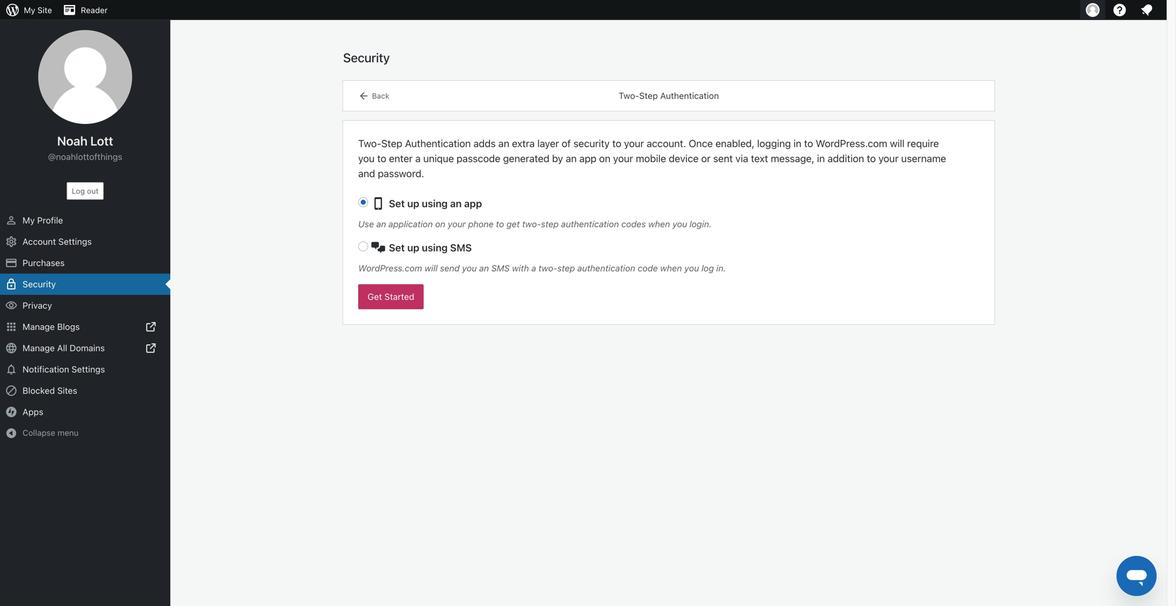 Task type: vqa. For each thing, say whether or not it's contained in the screenshot.
set associated with Set up using SMS
yes



Task type: locate. For each thing, give the bounding box(es) containing it.
two- for two-step authentication adds an extra layer of security to your account. once enabled, logging in to wordpress.com will require you to enter a unique passcode generated by an app on your mobile device or sent via text message, in addition to your username and password.
[[358, 137, 381, 149]]

collapse
[[23, 428, 55, 437]]

to inside set up using an app group
[[496, 219, 504, 229]]

collapse menu
[[23, 428, 79, 437]]

your
[[624, 137, 644, 149], [613, 152, 633, 164], [879, 152, 899, 164], [448, 219, 466, 229]]

0 vertical spatial manage
[[23, 322, 55, 332]]

help image
[[1112, 3, 1127, 18]]

1 horizontal spatial sms
[[491, 263, 510, 273]]

application
[[389, 219, 433, 229]]

blocked
[[23, 385, 55, 396]]

2 set from the top
[[389, 242, 405, 254]]

a right enter
[[415, 152, 421, 164]]

1 vertical spatial two-
[[358, 137, 381, 149]]

authentication up 'once'
[[660, 90, 719, 101]]

wordpress.com inside the set up using sms group
[[358, 263, 422, 273]]

0 horizontal spatial sms
[[450, 242, 472, 254]]

log out button
[[67, 182, 104, 200]]

up for set up using an app
[[407, 198, 419, 209]]

your left phone
[[448, 219, 466, 229]]

set for set up using an app
[[389, 198, 405, 209]]

two- for set up using sms
[[539, 263, 557, 273]]

0 horizontal spatial app
[[464, 198, 482, 209]]

1 vertical spatial will
[[425, 263, 438, 273]]

an right send
[[479, 263, 489, 273]]

1 vertical spatial on
[[435, 219, 445, 229]]

site
[[37, 5, 52, 15]]

0 horizontal spatial will
[[425, 263, 438, 273]]

wordpress.com will send you an sms with a two-step authentication code when you log in.
[[358, 263, 726, 273]]

authentication for set up using an app
[[561, 219, 619, 229]]

two-
[[619, 90, 639, 101], [358, 137, 381, 149]]

a
[[415, 152, 421, 164], [531, 263, 536, 273]]

sms left with
[[491, 263, 510, 273]]

privacy link
[[0, 295, 170, 316]]

step for set up using an app
[[541, 219, 559, 229]]

0 vertical spatial on
[[599, 152, 611, 164]]

visibility image
[[5, 299, 18, 312]]

apps image
[[5, 321, 18, 333]]

sent
[[713, 152, 733, 164]]

notifications image
[[5, 363, 18, 376]]

when inside the set up using sms group
[[660, 263, 682, 273]]

up inside set up using an app group
[[407, 198, 419, 209]]

2 using from the top
[[422, 242, 448, 254]]

0 horizontal spatial in
[[794, 137, 801, 149]]

use
[[358, 219, 374, 229]]

0 horizontal spatial authentication
[[405, 137, 471, 149]]

person image
[[5, 214, 18, 227]]

authentication left "codes" at the right top of the page
[[561, 219, 619, 229]]

0 vertical spatial when
[[648, 219, 670, 229]]

use an application on your phone to get two-step authentication codes when you login.
[[358, 219, 712, 229]]

0 vertical spatial my
[[24, 5, 35, 15]]

on
[[599, 152, 611, 164], [435, 219, 445, 229]]

1 horizontal spatial app
[[579, 152, 597, 164]]

menu
[[58, 428, 79, 437]]

1 up from the top
[[407, 198, 419, 209]]

settings down my profile link
[[58, 236, 92, 247]]

up up application
[[407, 198, 419, 209]]

0 vertical spatial wordpress.com
[[816, 137, 887, 149]]

1 manage from the top
[[23, 322, 55, 332]]

set up using an app
[[389, 198, 482, 209]]

my left site
[[24, 5, 35, 15]]

my profile image
[[1086, 3, 1100, 17]]

will inside the set up using sms group
[[425, 263, 438, 273]]

in left addition
[[817, 152, 825, 164]]

when right code
[[660, 263, 682, 273]]

security up "back" link at left
[[343, 50, 390, 65]]

1 horizontal spatial two-
[[619, 90, 639, 101]]

log
[[702, 263, 714, 273]]

will
[[890, 137, 905, 149], [425, 263, 438, 273]]

security up the privacy
[[23, 279, 56, 289]]

authentication inside the set up using sms group
[[577, 263, 635, 273]]

1 vertical spatial manage
[[23, 343, 55, 353]]

you
[[358, 152, 375, 164], [672, 219, 687, 229], [462, 263, 477, 273], [684, 263, 699, 273]]

1 horizontal spatial a
[[531, 263, 536, 273]]

1 horizontal spatial security
[[343, 50, 390, 65]]

1 set from the top
[[389, 198, 405, 209]]

0 vertical spatial sms
[[450, 242, 472, 254]]

manage
[[23, 322, 55, 332], [23, 343, 55, 353]]

using up send
[[422, 242, 448, 254]]

1 horizontal spatial will
[[890, 137, 905, 149]]

of
[[562, 137, 571, 149]]

step up account.
[[639, 90, 658, 101]]

username
[[901, 152, 946, 164]]

1 vertical spatial step
[[557, 263, 575, 273]]

two-step authentication adds an extra layer of security to your account. once enabled, logging in to wordpress.com will require you to enter a unique passcode generated by an app on your mobile device or sent via text message, in addition to your username and password.
[[358, 137, 946, 179]]

two- right with
[[539, 263, 557, 273]]

security inside main content
[[343, 50, 390, 65]]

my right person icon
[[23, 215, 35, 225]]

an
[[498, 137, 509, 149], [566, 152, 577, 164], [450, 198, 462, 209], [376, 219, 386, 229], [479, 263, 489, 273]]

you inside the two-step authentication adds an extra layer of security to your account. once enabled, logging in to wordpress.com will require you to enter a unique passcode generated by an app on your mobile device or sent via text message, in addition to your username and password.
[[358, 152, 375, 164]]

using inside group
[[422, 242, 448, 254]]

get started
[[368, 292, 414, 302]]

to left the get
[[496, 219, 504, 229]]

will left send
[[425, 263, 438, 273]]

and
[[358, 168, 375, 179]]

to right addition
[[867, 152, 876, 164]]

wordpress.com inside the two-step authentication adds an extra layer of security to your account. once enabled, logging in to wordpress.com will require you to enter a unique passcode generated by an app on your mobile device or sent via text message, in addition to your username and password.
[[816, 137, 887, 149]]

sms up send
[[450, 242, 472, 254]]

app down security
[[579, 152, 597, 164]]

when
[[648, 219, 670, 229], [660, 263, 682, 273]]

step
[[639, 90, 658, 101], [381, 137, 402, 149]]

0 vertical spatial security
[[343, 50, 390, 65]]

1 vertical spatial wordpress.com
[[358, 263, 422, 273]]

authentication inside set up using an app group
[[561, 219, 619, 229]]

1 horizontal spatial on
[[599, 152, 611, 164]]

with
[[512, 263, 529, 273]]

a inside the set up using sms group
[[531, 263, 536, 273]]

1 vertical spatial app
[[464, 198, 482, 209]]

on down security
[[599, 152, 611, 164]]

to right security
[[612, 137, 621, 149]]

your up mobile
[[624, 137, 644, 149]]

set inside group
[[389, 198, 405, 209]]

when right "codes" at the right top of the page
[[648, 219, 670, 229]]

0 horizontal spatial on
[[435, 219, 445, 229]]

two- inside set up using an app group
[[522, 219, 541, 229]]

1 horizontal spatial authentication
[[660, 90, 719, 101]]

step right with
[[557, 263, 575, 273]]

credit_card image
[[5, 257, 18, 269]]

1 vertical spatial using
[[422, 242, 448, 254]]

settings image
[[5, 235, 18, 248]]

authentication
[[561, 219, 619, 229], [577, 263, 635, 273]]

1 vertical spatial authentication
[[405, 137, 471, 149]]

step up enter
[[381, 137, 402, 149]]

privacy
[[23, 300, 52, 311]]

phone
[[468, 219, 494, 229]]

0 horizontal spatial step
[[381, 137, 402, 149]]

1 vertical spatial authentication
[[577, 263, 635, 273]]

1 vertical spatial when
[[660, 263, 682, 273]]

when inside set up using an app group
[[648, 219, 670, 229]]

generated
[[503, 152, 549, 164]]

0 vertical spatial step
[[639, 90, 658, 101]]

step inside the two-step authentication adds an extra layer of security to your account. once enabled, logging in to wordpress.com will require you to enter a unique passcode generated by an app on your mobile device or sent via text message, in addition to your username and password.
[[381, 137, 402, 149]]

authentication inside the two-step authentication adds an extra layer of security to your account. once enabled, logging in to wordpress.com will require you to enter a unique passcode generated by an app on your mobile device or sent via text message, in addition to your username and password.
[[405, 137, 471, 149]]

0 vertical spatial step
[[541, 219, 559, 229]]

0 vertical spatial app
[[579, 152, 597, 164]]

set inside group
[[389, 242, 405, 254]]

app up phone
[[464, 198, 482, 209]]

set up using sms group
[[358, 240, 979, 275]]

unique
[[423, 152, 454, 164]]

to up message,
[[804, 137, 813, 149]]

1 vertical spatial my
[[23, 215, 35, 225]]

a right with
[[531, 263, 536, 273]]

authentication left code
[[577, 263, 635, 273]]

1 vertical spatial security
[[23, 279, 56, 289]]

my
[[24, 5, 35, 15], [23, 215, 35, 225]]

in
[[794, 137, 801, 149], [817, 152, 825, 164]]

0 vertical spatial using
[[422, 198, 448, 209]]

by
[[552, 152, 563, 164]]

adds
[[473, 137, 496, 149]]

set down application
[[389, 242, 405, 254]]

log
[[72, 187, 85, 195]]

manage up the notification
[[23, 343, 55, 353]]

1 horizontal spatial wordpress.com
[[816, 137, 887, 149]]

0 vertical spatial two-
[[522, 219, 541, 229]]

1 vertical spatial settings
[[72, 364, 105, 375]]

in up message,
[[794, 137, 801, 149]]

an right the by
[[566, 152, 577, 164]]

authentication
[[660, 90, 719, 101], [405, 137, 471, 149]]

0 vertical spatial authentication
[[561, 219, 619, 229]]

step for set up using sms
[[557, 263, 575, 273]]

get started button
[[358, 284, 424, 309]]

set up application
[[389, 198, 405, 209]]

will left require
[[890, 137, 905, 149]]

0 horizontal spatial a
[[415, 152, 421, 164]]

step inside the set up using sms group
[[557, 263, 575, 273]]

you inside set up using an app group
[[672, 219, 687, 229]]

you left login.
[[672, 219, 687, 229]]

lott
[[90, 133, 113, 148]]

you right send
[[462, 263, 477, 273]]

two- inside the set up using sms group
[[539, 263, 557, 273]]

profile
[[37, 215, 63, 225]]

0 vertical spatial will
[[890, 137, 905, 149]]

mobile
[[636, 152, 666, 164]]

sites
[[57, 385, 77, 396]]

using up application
[[422, 198, 448, 209]]

authentication for two-step authentication adds an extra layer of security to your account. once enabled, logging in to wordpress.com will require you to enter a unique passcode generated by an app on your mobile device or sent via text message, in addition to your username and password.
[[405, 137, 471, 149]]

settings for notification settings
[[72, 364, 105, 375]]

1 vertical spatial a
[[531, 263, 536, 273]]

0 vertical spatial authentication
[[660, 90, 719, 101]]

codes
[[621, 219, 646, 229]]

code
[[638, 263, 658, 273]]

authentication up unique
[[405, 137, 471, 149]]

0 vertical spatial settings
[[58, 236, 92, 247]]

0 horizontal spatial wordpress.com
[[358, 263, 422, 273]]

step inside set up using an app group
[[541, 219, 559, 229]]

0 vertical spatial in
[[794, 137, 801, 149]]

up inside the set up using sms group
[[407, 242, 419, 254]]

1 vertical spatial step
[[381, 137, 402, 149]]

1 using from the top
[[422, 198, 448, 209]]

noahlottofthings
[[56, 152, 122, 162]]

up
[[407, 198, 419, 209], [407, 242, 419, 254]]

on inside set up using an app group
[[435, 219, 445, 229]]

step right the get
[[541, 219, 559, 229]]

up down application
[[407, 242, 419, 254]]

wordpress.com up addition
[[816, 137, 887, 149]]

1 horizontal spatial step
[[639, 90, 658, 101]]

settings
[[58, 236, 92, 247], [72, 364, 105, 375]]

reader
[[81, 5, 108, 15]]

using inside group
[[422, 198, 448, 209]]

on down set up using an app
[[435, 219, 445, 229]]

settings down domains
[[72, 364, 105, 375]]

0 vertical spatial a
[[415, 152, 421, 164]]

manage for manage all domains
[[23, 343, 55, 353]]

you up and
[[358, 152, 375, 164]]

domains
[[70, 343, 105, 353]]

0 vertical spatial up
[[407, 198, 419, 209]]

started
[[384, 292, 414, 302]]

0 vertical spatial two-
[[619, 90, 639, 101]]

1 vertical spatial in
[[817, 152, 825, 164]]

two-
[[522, 219, 541, 229], [539, 263, 557, 273]]

via
[[736, 152, 748, 164]]

set
[[389, 198, 405, 209], [389, 242, 405, 254]]

wordpress.com up get started on the top
[[358, 263, 422, 273]]

two- inside the two-step authentication adds an extra layer of security to your account. once enabled, logging in to wordpress.com will require you to enter a unique passcode generated by an app on your mobile device or sent via text message, in addition to your username and password.
[[358, 137, 381, 149]]

enabled,
[[716, 137, 755, 149]]

manage down the privacy
[[23, 322, 55, 332]]

wordpress.com
[[816, 137, 887, 149], [358, 263, 422, 273]]

two- right the get
[[522, 219, 541, 229]]

1 vertical spatial set
[[389, 242, 405, 254]]

0 horizontal spatial two-
[[358, 137, 381, 149]]

app
[[579, 152, 597, 164], [464, 198, 482, 209]]

2 manage from the top
[[23, 343, 55, 353]]

0 vertical spatial set
[[389, 198, 405, 209]]

my site
[[24, 5, 52, 15]]

1 vertical spatial up
[[407, 242, 419, 254]]

1 vertical spatial two-
[[539, 263, 557, 273]]

2 up from the top
[[407, 242, 419, 254]]

apps link
[[0, 401, 170, 423]]

to
[[612, 137, 621, 149], [804, 137, 813, 149], [377, 152, 386, 164], [867, 152, 876, 164], [496, 219, 504, 229]]



Task type: describe. For each thing, give the bounding box(es) containing it.
enter
[[389, 152, 413, 164]]

using for an
[[422, 198, 448, 209]]

in.
[[716, 263, 726, 273]]

noah lott @ noahlottofthings
[[48, 133, 122, 162]]

app inside group
[[464, 198, 482, 209]]

manage all domains link
[[0, 338, 170, 359]]

apps
[[23, 407, 43, 417]]

account settings
[[23, 236, 92, 247]]

collapse menu link
[[0, 423, 170, 443]]

to left enter
[[377, 152, 386, 164]]

0 horizontal spatial security
[[23, 279, 56, 289]]

two- for two-step authentication
[[619, 90, 639, 101]]

two-step authentication
[[619, 90, 719, 101]]

my profile link
[[0, 210, 170, 231]]

my profile
[[23, 215, 63, 225]]

your left mobile
[[613, 152, 633, 164]]

two- for set up using an app
[[522, 219, 541, 229]]

security link
[[0, 274, 170, 295]]

or
[[701, 152, 711, 164]]

my for my profile
[[23, 215, 35, 225]]

manage blogs link
[[0, 316, 170, 338]]

require
[[907, 137, 939, 149]]

login.
[[690, 219, 712, 229]]

purchases link
[[0, 252, 170, 274]]

message,
[[771, 152, 814, 164]]

an inside the set up using sms group
[[479, 263, 489, 273]]

1 horizontal spatial in
[[817, 152, 825, 164]]

notification
[[23, 364, 69, 375]]

manage your notifications image
[[1139, 3, 1154, 18]]

noah
[[57, 133, 88, 148]]

Set up using an app radio
[[358, 197, 368, 207]]

get
[[368, 292, 382, 302]]

an right use
[[376, 219, 386, 229]]

addition
[[828, 152, 864, 164]]

authentication for set up using sms
[[577, 263, 635, 273]]

device
[[669, 152, 699, 164]]

blogs
[[57, 322, 80, 332]]

reader link
[[57, 0, 113, 20]]

manage for manage blogs
[[23, 322, 55, 332]]

purchases
[[23, 258, 65, 268]]

once
[[689, 137, 713, 149]]

back
[[372, 91, 389, 100]]

block image
[[5, 385, 18, 397]]

blocked sites
[[23, 385, 77, 396]]

1 vertical spatial sms
[[491, 263, 510, 273]]

text
[[751, 152, 768, 164]]

step for two-step authentication
[[639, 90, 658, 101]]

password.
[[378, 168, 424, 179]]

a inside the two-step authentication adds an extra layer of security to your account. once enabled, logging in to wordpress.com will require you to enter a unique passcode generated by an app on your mobile device or sent via text message, in addition to your username and password.
[[415, 152, 421, 164]]

on inside the two-step authentication adds an extra layer of security to your account. once enabled, logging in to wordpress.com will require you to enter a unique passcode generated by an app on your mobile device or sent via text message, in addition to your username and password.
[[599, 152, 611, 164]]

your inside set up using an app group
[[448, 219, 466, 229]]

account settings link
[[0, 231, 170, 252]]

app inside the two-step authentication adds an extra layer of security to your account. once enabled, logging in to wordpress.com will require you to enter a unique passcode generated by an app on your mobile device or sent via text message, in addition to your username and password.
[[579, 152, 597, 164]]

you left log
[[684, 263, 699, 273]]

when for set up using an app
[[648, 219, 670, 229]]

security main content
[[343, 49, 995, 324]]

set up using sms
[[389, 242, 472, 254]]

settings for account settings
[[58, 236, 92, 247]]

authentication for two-step authentication
[[660, 90, 719, 101]]

account
[[23, 236, 56, 247]]

security
[[573, 137, 610, 149]]

up for set up using sms
[[407, 242, 419, 254]]

all
[[57, 343, 67, 353]]

account.
[[647, 137, 686, 149]]

set up using an app group
[[358, 196, 979, 231]]

my site link
[[0, 0, 57, 20]]

back link
[[358, 88, 389, 104]]

will inside the two-step authentication adds an extra layer of security to your account. once enabled, logging in to wordpress.com will require you to enter a unique passcode generated by an app on your mobile device or sent via text message, in addition to your username and password.
[[890, 137, 905, 149]]

blocked sites link
[[0, 380, 170, 401]]

my for my site
[[24, 5, 35, 15]]

log out
[[72, 187, 99, 195]]

set for set up using sms
[[389, 242, 405, 254]]

using for sms
[[422, 242, 448, 254]]

when for set up using sms
[[660, 263, 682, 273]]

@
[[48, 152, 56, 162]]

step for two-step authentication adds an extra layer of security to your account. once enabled, logging in to wordpress.com will require you to enter a unique passcode generated by an app on your mobile device or sent via text message, in addition to your username and password.
[[381, 137, 402, 149]]

get
[[507, 219, 520, 229]]

notification settings
[[23, 364, 105, 375]]

an right adds
[[498, 137, 509, 149]]

logging
[[757, 137, 791, 149]]

manage all domains
[[23, 343, 105, 353]]

language image
[[5, 342, 18, 354]]

your left username
[[879, 152, 899, 164]]

passcode
[[457, 152, 500, 164]]

notification settings link
[[0, 359, 170, 380]]

layer
[[537, 137, 559, 149]]

out
[[87, 187, 99, 195]]

an down unique
[[450, 198, 462, 209]]

extra
[[512, 137, 535, 149]]

send
[[440, 263, 460, 273]]

Set up using SMS radio
[[358, 241, 368, 251]]

manage blogs
[[23, 322, 80, 332]]

lock image
[[5, 278, 18, 291]]

noah lott image
[[38, 30, 132, 124]]



